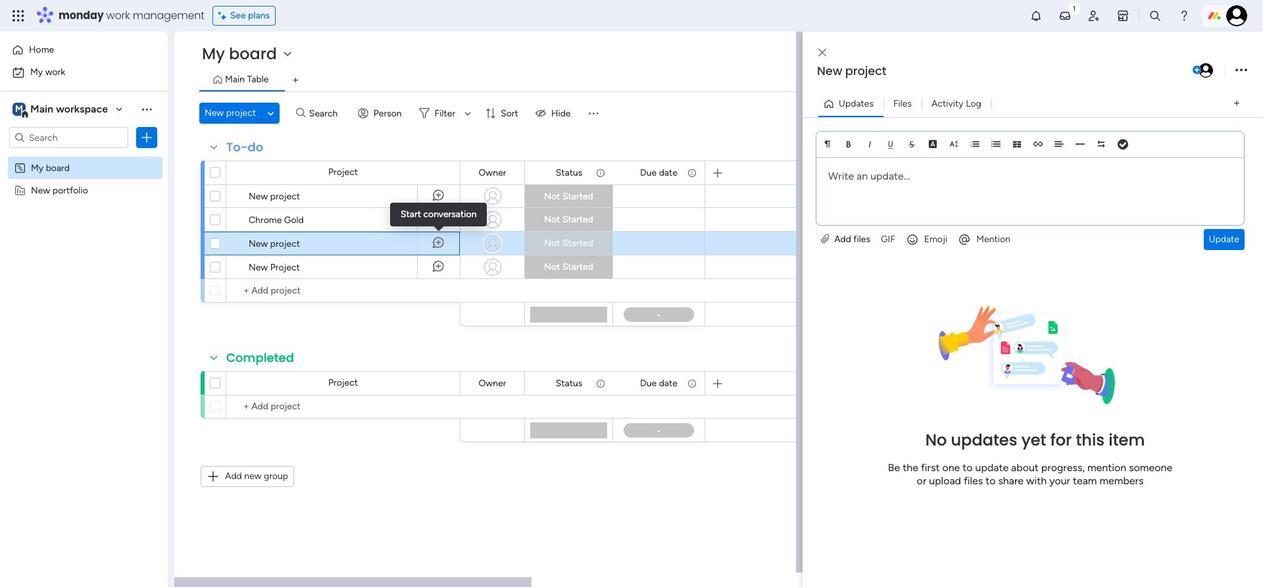 Task type: locate. For each thing, give the bounding box(es) containing it.
options image up add view image
[[1236, 62, 1248, 79]]

1 vertical spatial column information image
[[596, 378, 606, 389]]

jacob simon image
[[1227, 5, 1248, 26], [1198, 62, 1215, 79]]

1 column information image from the top
[[596, 168, 606, 178]]

column information image
[[687, 168, 698, 178], [687, 378, 698, 389]]

arrow down image
[[460, 105, 476, 121]]

select product image
[[12, 9, 25, 22]]

update feed image
[[1059, 9, 1072, 22]]

dapulse attachment image
[[822, 233, 830, 245]]

1 horizontal spatial options image
[[1236, 62, 1248, 79]]

0 vertical spatial column information image
[[687, 168, 698, 178]]

bold image
[[845, 139, 854, 148]]

dapulse addbtn image
[[1194, 66, 1202, 74]]

1 vertical spatial column information image
[[687, 378, 698, 389]]

add view image
[[293, 75, 299, 85]]

options image down workspace options image
[[140, 131, 153, 144]]

0 horizontal spatial options image
[[140, 131, 153, 144]]

column information image
[[596, 168, 606, 178], [596, 378, 606, 389]]

1 vertical spatial options image
[[140, 131, 153, 144]]

help image
[[1178, 9, 1192, 22]]

search everything image
[[1149, 9, 1163, 22]]

0 vertical spatial jacob simon image
[[1227, 5, 1248, 26]]

option
[[8, 39, 160, 61], [8, 62, 160, 83], [0, 156, 168, 158]]

strikethrough image
[[908, 139, 917, 148]]

0 vertical spatial options image
[[1236, 62, 1248, 79]]

1 vertical spatial jacob simon image
[[1198, 62, 1215, 79]]

add view image
[[1235, 99, 1240, 109]]

tab list
[[199, 70, 1238, 92]]

list box
[[0, 154, 168, 379]]

align image
[[1055, 139, 1065, 148]]

0 vertical spatial column information image
[[596, 168, 606, 178]]

rtl ltr image
[[1097, 139, 1107, 148]]

Search in workspace field
[[28, 130, 110, 145]]

tab
[[285, 70, 306, 91]]

None field
[[814, 63, 1191, 80], [223, 139, 267, 156], [476, 166, 510, 180], [553, 166, 586, 180], [637, 166, 681, 180], [223, 350, 298, 367], [476, 376, 510, 391], [553, 376, 586, 391], [637, 376, 681, 391], [814, 63, 1191, 80], [223, 139, 267, 156], [476, 166, 510, 180], [553, 166, 586, 180], [637, 166, 681, 180], [223, 350, 298, 367], [476, 376, 510, 391], [553, 376, 586, 391], [637, 376, 681, 391]]

1. numbers image
[[971, 139, 980, 148]]

options image
[[1236, 62, 1248, 79], [140, 131, 153, 144]]

invite members image
[[1088, 9, 1101, 22]]



Task type: vqa. For each thing, say whether or not it's contained in the screenshot.
right workspaces
no



Task type: describe. For each thing, give the bounding box(es) containing it.
monday marketplace image
[[1117, 9, 1130, 22]]

see plans image
[[218, 9, 230, 23]]

workspace image
[[13, 102, 26, 117]]

&bull; bullets image
[[992, 139, 1001, 148]]

v2 search image
[[296, 106, 306, 121]]

angle down image
[[268, 108, 274, 118]]

format image
[[824, 139, 833, 148]]

table image
[[1013, 139, 1022, 148]]

1 vertical spatial option
[[8, 62, 160, 83]]

line image
[[1076, 139, 1086, 148]]

close image
[[819, 48, 827, 58]]

0 vertical spatial option
[[8, 39, 160, 61]]

1 image
[[1069, 1, 1081, 15]]

italic image
[[866, 139, 875, 148]]

workspace options image
[[140, 103, 153, 116]]

notifications image
[[1030, 9, 1043, 22]]

0 horizontal spatial jacob simon image
[[1198, 62, 1215, 79]]

2 vertical spatial option
[[0, 156, 168, 158]]

2 column information image from the top
[[596, 378, 606, 389]]

menu image
[[587, 107, 600, 120]]

text color image
[[929, 139, 938, 148]]

2 column information image from the top
[[687, 378, 698, 389]]

workspace selection element
[[13, 101, 110, 118]]

Search field
[[306, 104, 345, 122]]

1 horizontal spatial jacob simon image
[[1227, 5, 1248, 26]]

underline image
[[887, 139, 896, 148]]

checklist image
[[1118, 140, 1129, 149]]

size image
[[950, 139, 959, 148]]

1 column information image from the top
[[687, 168, 698, 178]]

link image
[[1034, 139, 1043, 148]]



